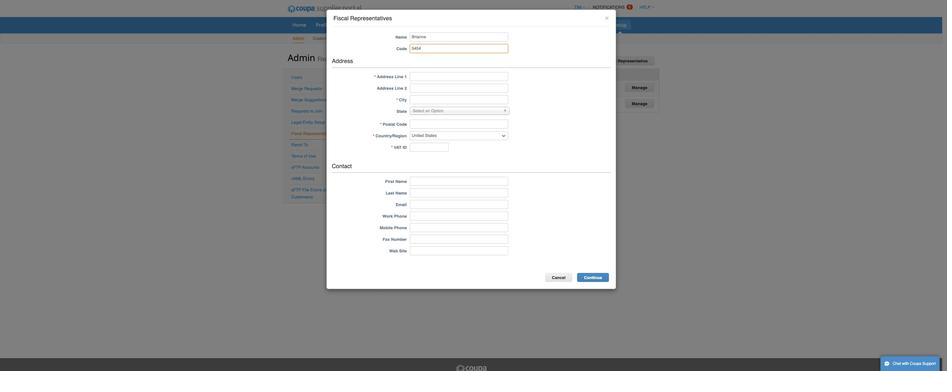 Task type: describe. For each thing, give the bounding box(es) containing it.
continue
[[584, 275, 602, 280]]

1 vertical spatial country/region
[[375, 133, 407, 138]]

continue button
[[577, 273, 609, 282]]

1
[[404, 74, 407, 79]]

customer
[[313, 36, 331, 41]]

admin for admin
[[293, 36, 304, 41]]

an
[[425, 108, 430, 113]]

chat with coupa support button
[[880, 356, 940, 371]]

sftp file errors (to customers)
[[291, 188, 328, 199]]

site
[[399, 249, 407, 254]]

work phone
[[382, 214, 407, 219]]

users link
[[291, 75, 302, 80]]

1 line from the top
[[395, 74, 403, 79]]

requests to join
[[291, 109, 322, 114]]

2 manage link from the top
[[625, 99, 654, 108]]

home
[[293, 22, 306, 28]]

2
[[404, 86, 407, 91]]

orders link
[[336, 20, 360, 30]]

Fax Number text field
[[410, 235, 508, 244]]

email
[[396, 202, 407, 207]]

sftp file errors (to customers) link
[[291, 188, 328, 199]]

× button
[[605, 14, 609, 22]]

option
[[431, 108, 444, 113]]

1 tax from the left
[[457, 72, 464, 77]]

merge for merge suggestions
[[291, 97, 303, 102]]

to
[[310, 109, 314, 114]]

web site
[[389, 249, 407, 254]]

1 vertical spatial address
[[377, 74, 394, 79]]

associated
[[491, 72, 514, 77]]

* for * vat id
[[391, 145, 393, 150]]

errors inside sftp file errors (to customers)
[[310, 188, 322, 192]]

sourcing link
[[552, 20, 580, 30]]

* for * country/region
[[373, 133, 374, 138]]

postal
[[383, 122, 395, 127]]

2 vertical spatial representatives
[[303, 131, 334, 136]]

chat with coupa support
[[893, 362, 936, 366]]

Mobile Phone text field
[[410, 223, 508, 232]]

merge requests link
[[291, 86, 322, 91]]

2 line from the top
[[395, 86, 403, 91]]

users
[[291, 75, 302, 80]]

number
[[391, 237, 407, 242]]

catalogs
[[467, 22, 486, 28]]

2 manage from the top
[[632, 101, 647, 106]]

business performance
[[496, 22, 546, 28]]

customer setup link
[[312, 35, 343, 43]]

home link
[[288, 20, 310, 30]]

* country/region
[[373, 133, 407, 138]]

add
[[595, 59, 604, 63]]

name for last name
[[395, 191, 407, 196]]

fax
[[383, 237, 390, 242]]

Last Name text field
[[410, 189, 508, 198]]

fiscal right profile at the top left
[[333, 15, 349, 22]]

mobile
[[380, 226, 393, 230]]

* address line 1
[[374, 74, 407, 79]]

terms of use
[[291, 154, 316, 159]]

phone for mobile phone
[[394, 226, 407, 230]]

address for address
[[332, 58, 353, 64]]

requests to join link
[[291, 109, 322, 114]]

fiscal representatives link
[[291, 131, 334, 136]]

1 name from the top
[[395, 35, 407, 40]]

invoices
[[439, 22, 457, 28]]

0 vertical spatial country/region
[[393, 72, 425, 77]]

file
[[302, 188, 309, 192]]

orders
[[340, 22, 356, 28]]

terms
[[291, 154, 303, 159]]

united states for 1st manage link from the bottom
[[393, 99, 418, 104]]

customer setup
[[313, 36, 343, 41]]

web
[[389, 249, 398, 254]]

0 vertical spatial representatives
[[350, 15, 392, 22]]

phone for work phone
[[394, 214, 407, 219]]

cancel button
[[545, 273, 572, 282]]

ons
[[596, 22, 604, 28]]

address line 2
[[377, 86, 407, 91]]

first
[[385, 179, 394, 184]]

fiscal down legal
[[291, 131, 302, 136]]

tax id
[[457, 72, 469, 77]]

with
[[902, 362, 909, 366]]

admin fiscal representatives
[[288, 51, 378, 64]]

0 vertical spatial fiscal representatives
[[333, 15, 392, 22]]

select an option
[[413, 108, 444, 113]]

* city
[[396, 97, 407, 102]]

sourcing
[[556, 22, 576, 28]]

service/time sheets link
[[361, 20, 415, 30]]

asn
[[420, 22, 430, 28]]

* for * city
[[396, 97, 398, 102]]

to
[[304, 143, 308, 147]]

setup link
[[609, 20, 631, 30]]

first name
[[385, 179, 407, 184]]

add-ons
[[585, 22, 604, 28]]

catalogs link
[[463, 20, 490, 30]]

1 horizontal spatial id
[[465, 72, 469, 77]]

2 tax from the left
[[515, 72, 522, 77]]

profile link
[[312, 20, 335, 30]]

select an option link
[[410, 107, 509, 115]]

sftp for sftp accounts
[[291, 165, 301, 170]]

service/time
[[365, 22, 394, 28]]

0 horizontal spatial setup
[[314, 120, 325, 125]]

business
[[496, 22, 516, 28]]



Task type: locate. For each thing, give the bounding box(es) containing it.
(to
[[323, 188, 328, 192]]

admin down home link
[[293, 36, 304, 41]]

registrations
[[523, 72, 550, 77]]

2 sftp from the top
[[291, 188, 301, 192]]

united for first manage link from the top
[[393, 83, 405, 88]]

0 vertical spatial address
[[332, 58, 353, 64]]

customers)
[[291, 195, 313, 199]]

address down * address line 1
[[377, 86, 394, 91]]

tax up 23432
[[457, 72, 464, 77]]

merge down users link
[[291, 86, 303, 91]]

city
[[399, 97, 407, 102]]

associated tax registrations
[[491, 72, 550, 77]]

1 horizontal spatial tax
[[515, 72, 522, 77]]

1 vertical spatial fiscal representatives
[[291, 131, 334, 136]]

0 vertical spatial sftp
[[291, 165, 301, 170]]

0 vertical spatial name
[[395, 35, 407, 40]]

name right the first
[[395, 179, 407, 184]]

legal
[[291, 120, 302, 125]]

1 horizontal spatial setup
[[332, 36, 343, 41]]

requests left to
[[291, 109, 309, 114]]

fiscal inside admin fiscal representatives
[[317, 55, 332, 63]]

address up 'address line 2'
[[377, 74, 394, 79]]

0 vertical spatial states
[[406, 83, 418, 88]]

fiscal
[[333, 15, 349, 22], [317, 55, 332, 63], [605, 59, 617, 63], [291, 131, 302, 136]]

2 name from the top
[[395, 179, 407, 184]]

merge suggestions link
[[291, 97, 327, 102]]

1 vertical spatial name
[[395, 179, 407, 184]]

states up select
[[406, 99, 418, 104]]

2 united states from the top
[[393, 99, 418, 104]]

0 vertical spatial united
[[393, 83, 405, 88]]

select
[[413, 108, 424, 113]]

fiscal right add at the top right of page
[[605, 59, 617, 63]]

1 vertical spatial united states
[[393, 99, 418, 104]]

join
[[315, 109, 322, 114]]

performance
[[517, 22, 546, 28]]

setup down join
[[314, 120, 325, 125]]

manage
[[632, 85, 647, 90], [632, 101, 647, 106]]

1 vertical spatial phone
[[394, 226, 407, 230]]

0 vertical spatial setup
[[614, 22, 626, 28]]

sftp accounts link
[[291, 165, 319, 170]]

errors left (to
[[310, 188, 322, 192]]

states
[[406, 83, 418, 88], [406, 99, 418, 104]]

1 vertical spatial requests
[[291, 109, 309, 114]]

2 united from the top
[[393, 99, 405, 104]]

1 horizontal spatial coupa supplier portal image
[[455, 365, 487, 371]]

vat
[[394, 145, 401, 150]]

setup
[[614, 22, 626, 28], [332, 36, 343, 41], [314, 120, 325, 125]]

1 sftp from the top
[[291, 165, 301, 170]]

merge requests
[[291, 86, 322, 91]]

0 horizontal spatial tax
[[457, 72, 464, 77]]

name
[[395, 35, 407, 40], [395, 179, 407, 184], [395, 191, 407, 196]]

tax right associated
[[515, 72, 522, 77]]

address for address line 2
[[377, 86, 394, 91]]

1 vertical spatial line
[[395, 86, 403, 91]]

1 vertical spatial setup
[[332, 36, 343, 41]]

merge
[[291, 86, 303, 91], [291, 97, 303, 102]]

* postal code
[[380, 122, 407, 127]]

add-ons link
[[581, 20, 608, 30]]

code down sheets
[[396, 46, 407, 51]]

terms of use link
[[291, 154, 316, 159]]

1 code from the top
[[396, 46, 407, 51]]

×
[[605, 14, 609, 22]]

suggestions
[[304, 97, 327, 102]]

None text field
[[410, 120, 508, 129], [410, 143, 449, 152], [410, 120, 508, 129], [410, 143, 449, 152]]

profile
[[316, 22, 330, 28]]

states down 1
[[406, 83, 418, 88]]

united states down 1
[[393, 83, 418, 88]]

1 vertical spatial manage link
[[625, 99, 654, 108]]

sftp for sftp file errors (to customers)
[[291, 188, 301, 192]]

add fiscal representative
[[595, 59, 648, 63]]

1 vertical spatial code
[[396, 122, 407, 127]]

work
[[382, 214, 393, 219]]

0 vertical spatial coupa supplier portal image
[[283, 1, 366, 17]]

First Name text field
[[410, 177, 508, 186]]

1 vertical spatial united
[[393, 99, 405, 104]]

sftp up "cxml" on the top left of the page
[[291, 165, 301, 170]]

fiscal representatives
[[333, 15, 392, 22], [291, 131, 334, 136]]

1 vertical spatial representatives
[[334, 55, 378, 63]]

accounts
[[302, 165, 319, 170]]

2 vertical spatial name
[[395, 191, 407, 196]]

setup inside setup 'link'
[[614, 22, 626, 28]]

address down customer setup link
[[332, 58, 353, 64]]

sftp
[[291, 165, 301, 170], [291, 188, 301, 192]]

None text field
[[410, 72, 508, 81], [410, 95, 508, 104], [410, 72, 508, 81], [410, 95, 508, 104]]

code
[[396, 46, 407, 51], [396, 122, 407, 127]]

1 merge from the top
[[291, 86, 303, 91]]

0 vertical spatial id
[[465, 72, 469, 77]]

errors down accounts
[[303, 176, 314, 181]]

fiscal down customer setup link
[[317, 55, 332, 63]]

united for 1st manage link from the bottom
[[393, 99, 405, 104]]

contact
[[332, 163, 352, 169]]

Address Line 2 text field
[[410, 84, 508, 93]]

1 united states from the top
[[393, 83, 418, 88]]

phone down the email
[[394, 214, 407, 219]]

tax
[[457, 72, 464, 77], [515, 72, 522, 77]]

0 horizontal spatial coupa supplier portal image
[[283, 1, 366, 17]]

united up state
[[393, 99, 405, 104]]

0 vertical spatial errors
[[303, 176, 314, 181]]

2 vertical spatial setup
[[314, 120, 325, 125]]

support
[[922, 362, 936, 366]]

* for * address line 1
[[374, 74, 376, 79]]

0 vertical spatial united states
[[393, 83, 418, 88]]

admin for admin fiscal representatives
[[288, 51, 315, 64]]

united
[[393, 83, 405, 88], [393, 99, 405, 104]]

united down 1
[[393, 83, 405, 88]]

representatives inside admin fiscal representatives
[[334, 55, 378, 63]]

Code text field
[[410, 44, 508, 53]]

requests
[[304, 86, 322, 91], [291, 109, 309, 114]]

name right last
[[395, 191, 407, 196]]

Work Phone text field
[[410, 212, 508, 221]]

sftp up customers)
[[291, 188, 301, 192]]

remit-
[[291, 143, 304, 147]]

* vat id
[[391, 145, 407, 150]]

0 vertical spatial requests
[[304, 86, 322, 91]]

add-
[[585, 22, 596, 28]]

requests up suggestions
[[304, 86, 322, 91]]

united states for first manage link from the top
[[393, 83, 418, 88]]

line left 1
[[395, 74, 403, 79]]

2 code from the top
[[396, 122, 407, 127]]

coupa
[[910, 362, 921, 366]]

country/region
[[393, 72, 425, 77], [375, 133, 407, 138]]

*
[[374, 74, 376, 79], [396, 97, 398, 102], [380, 122, 382, 127], [373, 133, 374, 138], [391, 145, 393, 150]]

merge for merge requests
[[291, 86, 303, 91]]

invoices link
[[435, 20, 462, 30]]

united states up state
[[393, 99, 418, 104]]

country/region up 2
[[393, 72, 425, 77]]

setup right '×' "button"
[[614, 22, 626, 28]]

1 vertical spatial coupa supplier portal image
[[455, 365, 487, 371]]

2 vertical spatial address
[[377, 86, 394, 91]]

name down sheets
[[395, 35, 407, 40]]

1 states from the top
[[406, 83, 418, 88]]

0 vertical spatial code
[[396, 46, 407, 51]]

2 phone from the top
[[394, 226, 407, 230]]

id
[[465, 72, 469, 77], [403, 145, 407, 150]]

3 name from the top
[[395, 191, 407, 196]]

representative
[[618, 59, 648, 63]]

cxml errors
[[291, 176, 314, 181]]

setup inside customer setup link
[[332, 36, 343, 41]]

sftp inside sftp file errors (to customers)
[[291, 188, 301, 192]]

1 united from the top
[[393, 83, 405, 88]]

cxml
[[291, 176, 302, 181]]

1 manage from the top
[[632, 85, 647, 90]]

name for first name
[[395, 179, 407, 184]]

0 vertical spatial line
[[395, 74, 403, 79]]

code right postal
[[396, 122, 407, 127]]

state
[[397, 109, 407, 114]]

2 merge from the top
[[291, 97, 303, 102]]

line left 2
[[395, 86, 403, 91]]

1 vertical spatial merge
[[291, 97, 303, 102]]

phone up the number
[[394, 226, 407, 230]]

1 vertical spatial states
[[406, 99, 418, 104]]

id up 23432
[[465, 72, 469, 77]]

states for first manage link from the top
[[406, 83, 418, 88]]

service/time sheets
[[365, 22, 411, 28]]

0 vertical spatial merge
[[291, 86, 303, 91]]

cxml errors link
[[291, 176, 314, 181]]

1 vertical spatial id
[[403, 145, 407, 150]]

coupa supplier portal image
[[283, 1, 366, 17], [455, 365, 487, 371]]

2 states from the top
[[406, 99, 418, 104]]

1 vertical spatial manage
[[632, 101, 647, 106]]

sheets
[[396, 22, 411, 28]]

remit-to
[[291, 143, 308, 147]]

0 vertical spatial phone
[[394, 214, 407, 219]]

Name text field
[[410, 32, 508, 41]]

0 vertical spatial admin
[[293, 36, 304, 41]]

add fiscal representative link
[[589, 56, 654, 65]]

fiscal inside add fiscal representative link
[[605, 59, 617, 63]]

2 horizontal spatial setup
[[614, 22, 626, 28]]

0 horizontal spatial id
[[403, 145, 407, 150]]

* for * postal code
[[380, 122, 382, 127]]

Email text field
[[410, 200, 508, 209]]

sftp accounts
[[291, 165, 319, 170]]

0 vertical spatial manage link
[[625, 83, 654, 92]]

setup right the customer
[[332, 36, 343, 41]]

asn link
[[416, 20, 434, 30]]

fax number
[[383, 237, 407, 242]]

merge down merge requests link
[[291, 97, 303, 102]]

1 manage link from the top
[[625, 83, 654, 92]]

23432
[[457, 83, 469, 88]]

1 vertical spatial admin
[[288, 51, 315, 64]]

states for 1st manage link from the bottom
[[406, 99, 418, 104]]

country/region down postal
[[375, 133, 407, 138]]

admin down admin link
[[288, 51, 315, 64]]

1 phone from the top
[[394, 214, 407, 219]]

representatives
[[350, 15, 392, 22], [334, 55, 378, 63], [303, 131, 334, 136]]

cancel
[[552, 275, 566, 280]]

entity
[[303, 120, 313, 125]]

of
[[304, 154, 307, 159]]

0 vertical spatial manage
[[632, 85, 647, 90]]

manage link
[[625, 83, 654, 92], [625, 99, 654, 108]]

Web Site text field
[[410, 247, 508, 256]]

1 vertical spatial sftp
[[291, 188, 301, 192]]

remit-to link
[[291, 143, 308, 147]]

legal entity setup
[[291, 120, 325, 125]]

1 vertical spatial errors
[[310, 188, 322, 192]]

id right vat
[[403, 145, 407, 150]]



Task type: vqa. For each thing, say whether or not it's contained in the screenshot.
the topmost Line
yes



